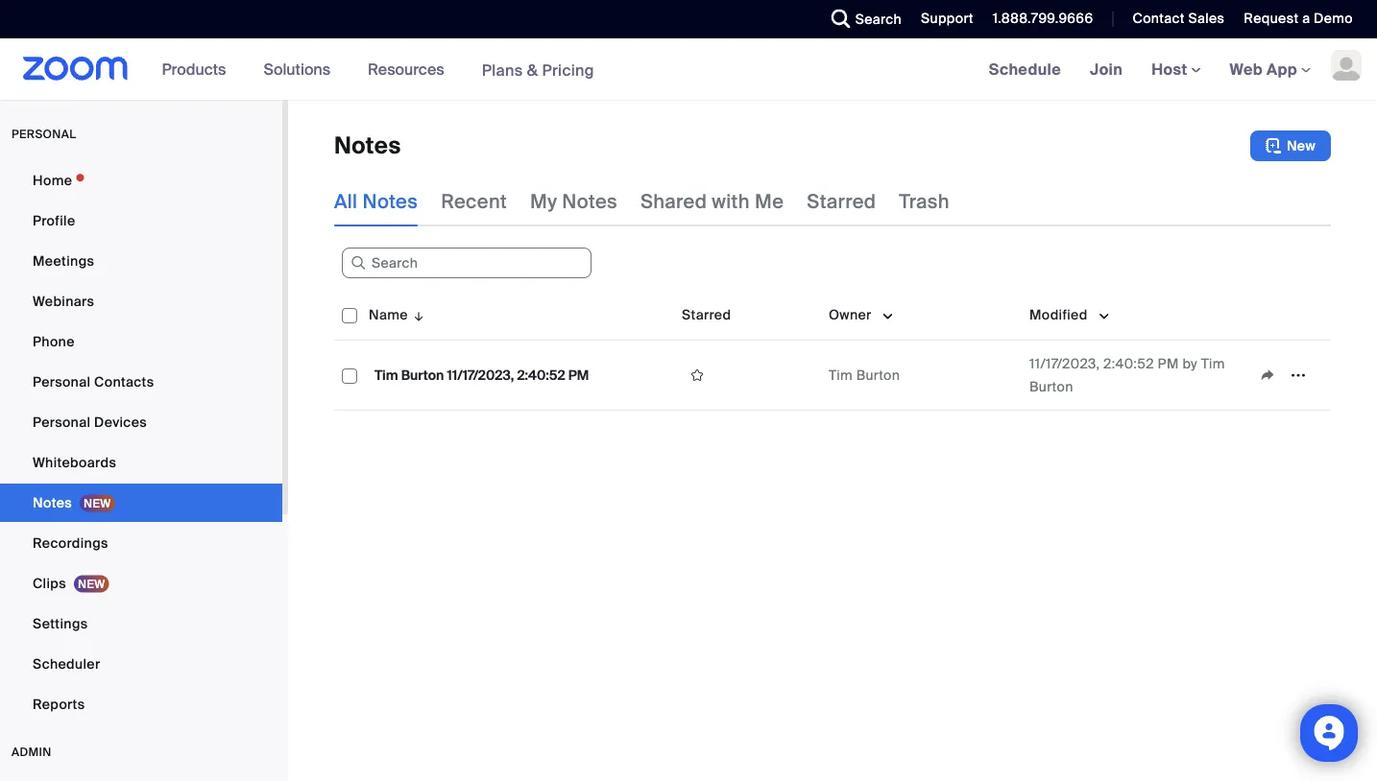 Task type: vqa. For each thing, say whether or not it's contained in the screenshot.
the right window new "icon"
no



Task type: describe. For each thing, give the bounding box(es) containing it.
solutions button
[[264, 38, 339, 100]]

demo
[[1314, 10, 1353, 27]]

settings link
[[0, 605, 282, 644]]

personal devices link
[[0, 403, 282, 442]]

resources button
[[368, 38, 453, 100]]

starred inside tabs of all notes page tab list
[[807, 189, 876, 214]]

search button
[[817, 0, 907, 38]]

webinars link
[[0, 282, 282, 321]]

clips link
[[0, 565, 282, 603]]

host button
[[1152, 59, 1201, 79]]

web app button
[[1230, 59, 1311, 79]]

trash
[[899, 189, 950, 214]]

notes right the my
[[562, 189, 618, 214]]

application containing name
[[334, 290, 1331, 411]]

schedule link
[[975, 38, 1076, 100]]

schedule
[[989, 59, 1062, 79]]

tim for tim burton
[[829, 366, 853, 384]]

products
[[162, 59, 226, 79]]

whiteboards link
[[0, 444, 282, 482]]

pricing
[[542, 60, 594, 80]]

all notes
[[334, 189, 418, 214]]

shared with me
[[641, 189, 784, 214]]

products button
[[162, 38, 235, 100]]

owner
[[829, 306, 872, 324]]

personal
[[12, 127, 76, 142]]

name
[[369, 306, 408, 324]]

tabs of all notes page tab list
[[334, 177, 950, 227]]

burton for tim burton 11/17/2023, 2:40:52 pm
[[401, 366, 444, 384]]

my notes
[[530, 189, 618, 214]]

1.888.799.9666
[[993, 10, 1094, 27]]

web app
[[1230, 59, 1298, 79]]

join
[[1090, 59, 1123, 79]]

11/17/2023, inside button
[[447, 366, 514, 384]]

devices
[[94, 414, 147, 431]]

notes inside the personal menu menu
[[33, 494, 72, 512]]

personal contacts
[[33, 373, 154, 391]]

app
[[1267, 59, 1298, 79]]

modified
[[1030, 306, 1088, 324]]

2:40:52 inside button
[[517, 366, 565, 384]]

personal for personal devices
[[33, 414, 91, 431]]

support
[[921, 10, 974, 27]]

share image
[[1253, 367, 1283, 384]]

reports
[[33, 696, 85, 714]]

burton for tim burton
[[856, 366, 900, 384]]

search
[[856, 10, 902, 28]]

plans & pricing
[[482, 60, 594, 80]]

whiteboards
[[33, 454, 116, 472]]

settings
[[33, 615, 88, 633]]

tim burton 11/17/2023, 2:40:52 pm unstarred image
[[682, 367, 713, 384]]

notes up the all notes
[[334, 131, 401, 161]]

arrow down image
[[408, 304, 426, 327]]

meetings navigation
[[975, 38, 1377, 101]]

more options for tim burton 11/17/2023, 2:40:52 pm image
[[1283, 367, 1314, 384]]



Task type: locate. For each thing, give the bounding box(es) containing it.
1 horizontal spatial burton
[[856, 366, 900, 384]]

0 horizontal spatial pm
[[568, 366, 589, 384]]

0 horizontal spatial starred
[[682, 306, 731, 324]]

notes up recordings
[[33, 494, 72, 512]]

pm inside button
[[568, 366, 589, 384]]

personal devices
[[33, 414, 147, 431]]

sales
[[1189, 10, 1225, 27]]

personal down phone
[[33, 373, 91, 391]]

support link
[[907, 0, 979, 38], [921, 10, 974, 27]]

home
[[33, 171, 72, 189]]

starred inside application
[[682, 306, 731, 324]]

1 horizontal spatial starred
[[807, 189, 876, 214]]

1 personal from the top
[[33, 373, 91, 391]]

host
[[1152, 59, 1192, 79]]

personal
[[33, 373, 91, 391], [33, 414, 91, 431]]

request
[[1244, 10, 1299, 27]]

request a demo link
[[1230, 0, 1377, 38], [1244, 10, 1353, 27]]

solutions
[[264, 59, 331, 79]]

phone
[[33, 333, 75, 351]]

banner
[[0, 38, 1377, 101]]

personal menu menu
[[0, 161, 282, 726]]

tim inside button
[[375, 366, 398, 384]]

personal contacts link
[[0, 363, 282, 402]]

new
[[1287, 137, 1316, 155]]

with
[[712, 189, 750, 214]]

burton down owner
[[856, 366, 900, 384]]

scheduler link
[[0, 646, 282, 684]]

tim down owner
[[829, 366, 853, 384]]

scheduler
[[33, 656, 100, 673]]

1 vertical spatial personal
[[33, 414, 91, 431]]

tim down name
[[375, 366, 398, 384]]

1 horizontal spatial tim
[[829, 366, 853, 384]]

plans
[[482, 60, 523, 80]]

profile link
[[0, 202, 282, 240]]

starred
[[807, 189, 876, 214], [682, 306, 731, 324]]

contacts
[[94, 373, 154, 391]]

burton down the arrow down image
[[401, 366, 444, 384]]

starred up tim burton 11/17/2023, 2:40:52 pm unstarred "icon"
[[682, 306, 731, 324]]

Search text field
[[342, 248, 592, 279]]

application
[[334, 290, 1331, 411], [1253, 361, 1324, 390]]

0 vertical spatial starred
[[807, 189, 876, 214]]

tim inside 11/17/2023, 2:40:52 pm by tim burton
[[1201, 355, 1225, 373]]

tim
[[1201, 355, 1225, 373], [375, 366, 398, 384], [829, 366, 853, 384]]

recent
[[441, 189, 507, 214]]

notes link
[[0, 484, 282, 523]]

resources
[[368, 59, 444, 79]]

recordings link
[[0, 524, 282, 563]]

2:40:52 inside 11/17/2023, 2:40:52 pm by tim burton
[[1104, 355, 1154, 373]]

admin
[[12, 745, 52, 760]]

request a demo
[[1244, 10, 1353, 27]]

plans & pricing link
[[482, 60, 594, 80], [482, 60, 594, 80]]

0 horizontal spatial tim
[[375, 366, 398, 384]]

personal up whiteboards
[[33, 414, 91, 431]]

1 horizontal spatial 11/17/2023,
[[1030, 355, 1100, 373]]

recordings
[[33, 535, 108, 552]]

all
[[334, 189, 358, 214]]

personal inside "link"
[[33, 373, 91, 391]]

clips
[[33, 575, 66, 593]]

by
[[1183, 355, 1198, 373]]

1 horizontal spatial 2:40:52
[[1104, 355, 1154, 373]]

0 horizontal spatial 2:40:52
[[517, 366, 565, 384]]

contact sales link
[[1119, 0, 1230, 38], [1133, 10, 1225, 27]]

0 vertical spatial personal
[[33, 373, 91, 391]]

my
[[530, 189, 557, 214]]

me
[[755, 189, 784, 214]]

zoom logo image
[[23, 57, 128, 81]]

2:40:52
[[1104, 355, 1154, 373], [517, 366, 565, 384]]

tim for tim burton 11/17/2023, 2:40:52 pm
[[375, 366, 398, 384]]

2 horizontal spatial burton
[[1030, 378, 1074, 396]]

1.888.799.9666 button
[[979, 0, 1098, 38], [993, 10, 1094, 27]]

11/17/2023, inside 11/17/2023, 2:40:52 pm by tim burton
[[1030, 355, 1100, 373]]

1 vertical spatial starred
[[682, 306, 731, 324]]

tim burton 11/17/2023, 2:40:52 pm button
[[369, 363, 595, 388]]

home link
[[0, 161, 282, 200]]

2 horizontal spatial tim
[[1201, 355, 1225, 373]]

profile
[[33, 212, 75, 230]]

11/17/2023, 2:40:52 pm by tim burton
[[1030, 355, 1225, 396]]

pm
[[1158, 355, 1179, 373], [568, 366, 589, 384]]

0 horizontal spatial 11/17/2023,
[[447, 366, 514, 384]]

profile picture image
[[1331, 50, 1362, 81]]

meetings link
[[0, 242, 282, 280]]

tim right by
[[1201, 355, 1225, 373]]

0 horizontal spatial burton
[[401, 366, 444, 384]]

tim burton
[[829, 366, 900, 384]]

join link
[[1076, 38, 1137, 100]]

a
[[1303, 10, 1311, 27]]

notes right "all"
[[363, 189, 418, 214]]

burton inside 11/17/2023, 2:40:52 pm by tim burton
[[1030, 378, 1074, 396]]

personal for personal contacts
[[33, 373, 91, 391]]

11/17/2023,
[[1030, 355, 1100, 373], [447, 366, 514, 384]]

phone link
[[0, 323, 282, 361]]

burton inside button
[[401, 366, 444, 384]]

banner containing products
[[0, 38, 1377, 101]]

starred right 'me'
[[807, 189, 876, 214]]

reports link
[[0, 686, 282, 724]]

contact
[[1133, 10, 1185, 27]]

product information navigation
[[148, 38, 609, 101]]

burton down modified
[[1030, 378, 1074, 396]]

2 personal from the top
[[33, 414, 91, 431]]

tim burton 11/17/2023, 2:40:52 pm
[[375, 366, 589, 384]]

&
[[527, 60, 538, 80]]

meetings
[[33, 252, 94, 270]]

burton
[[401, 366, 444, 384], [856, 366, 900, 384], [1030, 378, 1074, 396]]

webinars
[[33, 292, 94, 310]]

pm inside 11/17/2023, 2:40:52 pm by tim burton
[[1158, 355, 1179, 373]]

personal inside 'personal devices' link
[[33, 414, 91, 431]]

new button
[[1251, 131, 1331, 161]]

notes
[[334, 131, 401, 161], [363, 189, 418, 214], [562, 189, 618, 214], [33, 494, 72, 512]]

contact sales
[[1133, 10, 1225, 27]]

1 horizontal spatial pm
[[1158, 355, 1179, 373]]

shared
[[641, 189, 707, 214]]

web
[[1230, 59, 1263, 79]]



